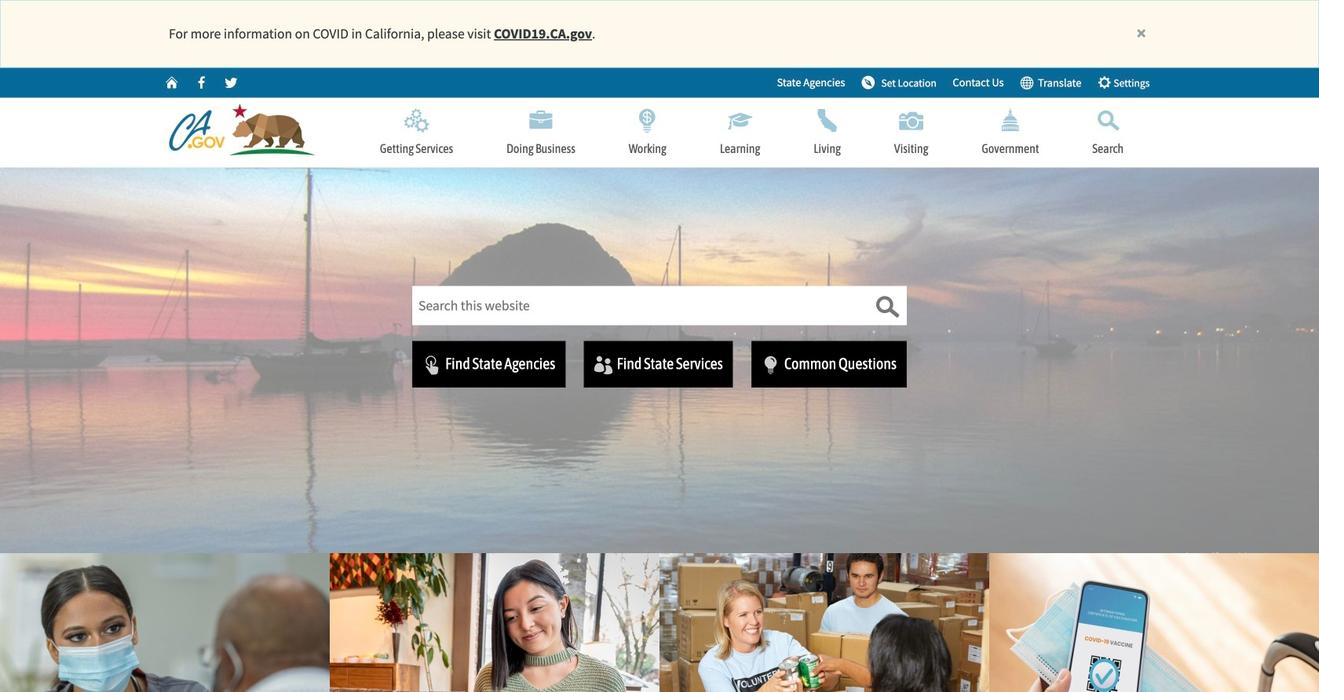 Task type: vqa. For each thing, say whether or not it's contained in the screenshot.
CA.gov logo
yes



Task type: describe. For each thing, give the bounding box(es) containing it.
compass image
[[862, 76, 876, 89]]

get digital vaccine record  service tile. hit enter to toggle between displaying and hiding details about this service. element
[[990, 554, 1320, 693]]

globe image
[[1020, 76, 1034, 89]]

online services image
[[423, 356, 445, 375]]

highlighted available activities element
[[412, 341, 907, 405]]



Task type: locate. For each thing, give the bounding box(es) containing it.
get covid-19 information and help service tile. hit enter to toggle between displaying and hiding details about this service. element
[[0, 554, 330, 693]]

people image
[[594, 356, 617, 375]]

lightbulb image
[[762, 356, 785, 375]]

ca.gov logo image
[[169, 104, 325, 159]]

banner
[[0, 0, 1320, 329]]

calfile - file return for free service tile. hit enter to toggle between displaying and hiding details about this service. element
[[330, 554, 660, 693]]

Search this website text field
[[412, 286, 907, 326]]

get disaster relief assistance service tile. hit enter to toggle between displaying and hiding details about this service. element
[[660, 554, 990, 693]]

gear image
[[1098, 76, 1112, 89]]



